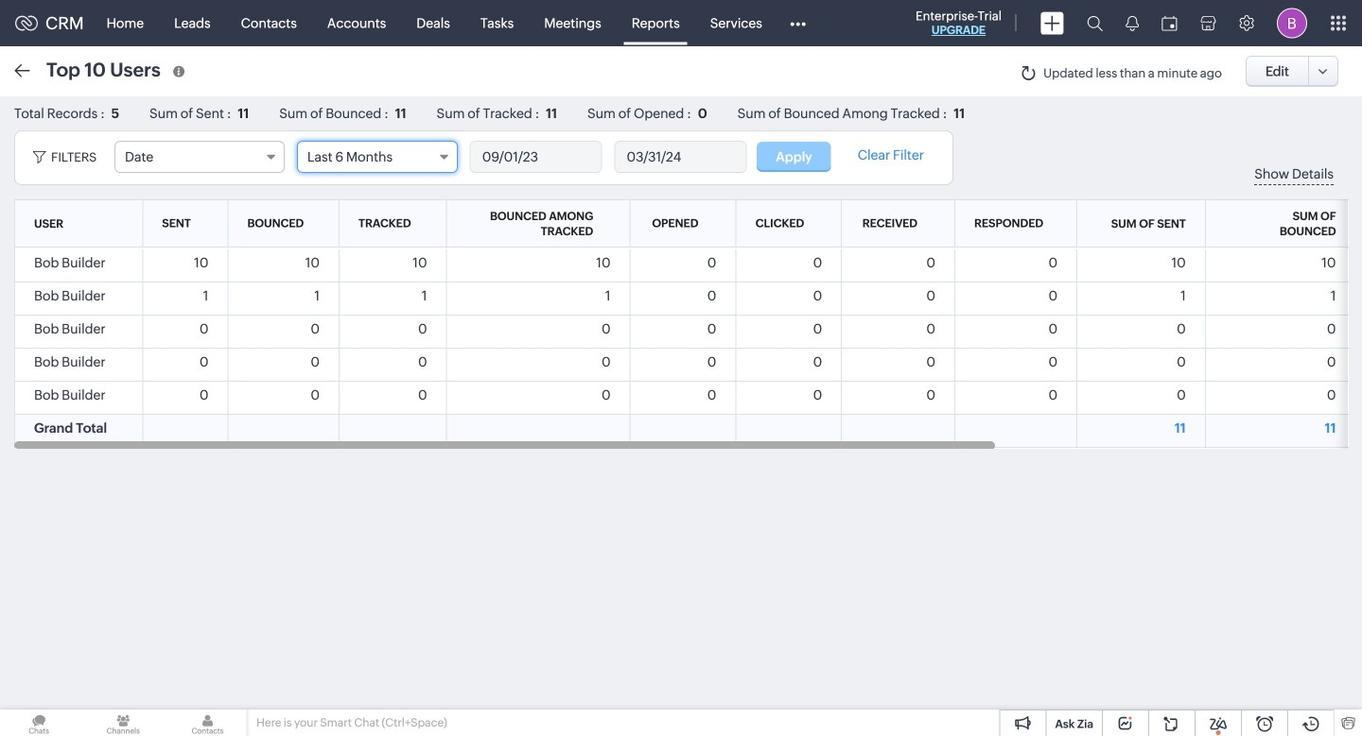 Task type: describe. For each thing, give the bounding box(es) containing it.
contacts image
[[169, 710, 246, 737]]

chats image
[[0, 710, 78, 737]]

signals element
[[1114, 0, 1150, 46]]

MM/DD/YY text field
[[471, 142, 601, 172]]

search element
[[1075, 0, 1114, 46]]

signals image
[[1126, 15, 1139, 31]]

create menu element
[[1029, 0, 1075, 46]]



Task type: vqa. For each thing, say whether or not it's contained in the screenshot.
Contacts image
yes



Task type: locate. For each thing, give the bounding box(es) containing it.
search image
[[1087, 15, 1103, 31]]

channels image
[[84, 710, 162, 737]]

None field
[[114, 141, 285, 173], [297, 141, 458, 173], [114, 141, 285, 173], [297, 141, 458, 173]]

profile element
[[1266, 0, 1319, 46]]

logo image
[[15, 16, 38, 31]]

MM/DD/YY text field
[[615, 142, 746, 172]]

calendar image
[[1162, 16, 1178, 31]]

create menu image
[[1040, 12, 1064, 35]]

Other Modules field
[[777, 8, 818, 38]]

profile image
[[1277, 8, 1307, 38]]



